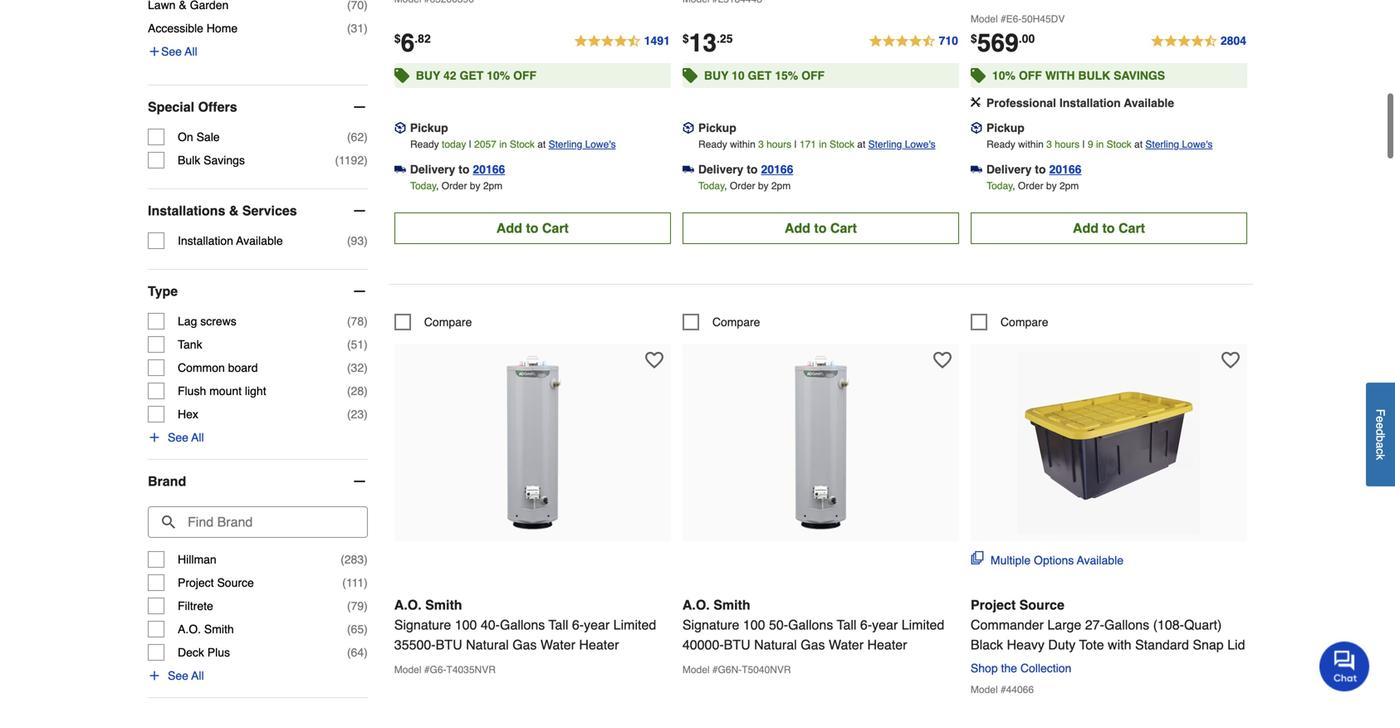 Task type: describe. For each thing, give the bounding box(es) containing it.
pickup image for ready within 3 hours | 171 in stock at sterling lowe's
[[683, 122, 694, 134]]

42
[[443, 69, 456, 82]]

model for model # g6n-t5040nvr
[[683, 664, 710, 676]]

see for second see all button from the top of the page
[[168, 431, 188, 444]]

order for ready within 3 hours | 9 in stock at sterling lowe's
[[1018, 180, 1044, 192]]

sterling lowe's button for ready within 3 hours | 9 in stock at sterling lowe's
[[1145, 136, 1213, 153]]

sale
[[196, 130, 220, 144]]

add to cart for 3rd the add to cart button from the left
[[1073, 220, 1145, 236]]

2pm for 9
[[1060, 180, 1079, 192]]

compare for 1000542577 element
[[712, 315, 760, 329]]

duty
[[1048, 637, 1076, 653]]

a.o. smith signature 100 50-gallons tall 6-year limited 40000-btu natural gas water heater
[[683, 597, 944, 653]]

2 plus image from the top
[[148, 431, 161, 444]]

100 for 50-
[[743, 617, 765, 633]]

standard
[[1135, 637, 1189, 653]]

3 see all button from the top
[[148, 668, 204, 684]]

hillman
[[178, 553, 216, 566]]

type
[[148, 284, 178, 299]]

project source commander large 27-gallons (108-quart) black heavy duty tote with standard snap lid
[[971, 597, 1245, 653]]

in for ready within 3 hours | 9 in stock at sterling lowe's
[[1096, 139, 1104, 150]]

$ 6 .82
[[394, 29, 431, 57]]

tag filled image for 6
[[394, 64, 409, 87]]

today , order by 2pm for 2057
[[410, 180, 503, 192]]

1 e from the top
[[1374, 416, 1387, 423]]

compare for 3551290 element
[[1001, 315, 1048, 329]]

, for ready within 3 hours | 9 in stock at sterling lowe's
[[1013, 180, 1015, 192]]

111
[[346, 576, 364, 590]]

d
[[1374, 429, 1387, 436]]

source for project source
[[217, 576, 254, 590]]

( 93 )
[[347, 234, 368, 248]]

3 add to cart button from the left
[[971, 212, 1247, 244]]

chat invite button image
[[1320, 641, 1370, 692]]

today
[[442, 139, 466, 150]]

by for 171
[[758, 180, 769, 192]]

f e e d b a c k button
[[1366, 383, 1395, 487]]

1 at from the left
[[537, 139, 546, 150]]

2 e from the top
[[1374, 423, 1387, 429]]

15%
[[775, 69, 798, 82]]

b
[[1374, 436, 1387, 442]]

1 in from the left
[[499, 139, 507, 150]]

model # e6-50h45dv
[[971, 13, 1065, 25]]

0 vertical spatial see
[[161, 45, 182, 58]]

common
[[178, 361, 225, 375]]

lag
[[178, 315, 197, 328]]

brand
[[148, 474, 186, 489]]

screws
[[200, 315, 237, 328]]

$ 13 .25
[[683, 29, 733, 57]]

65
[[351, 623, 364, 636]]

$ 569 .00
[[971, 29, 1035, 57]]

compare for 1002550492 element
[[424, 315, 472, 329]]

( 23 )
[[347, 408, 368, 421]]

.00
[[1019, 32, 1035, 45]]

bulk
[[1078, 69, 1111, 82]]

4.5 stars image for 13
[[868, 31, 959, 51]]

3551290 element
[[971, 314, 1048, 330]]

at for ready within 3 hours | 171 in stock at sterling lowe's
[[857, 139, 866, 150]]

20166 button for 9
[[1049, 161, 1082, 178]]

f
[[1374, 409, 1387, 416]]

a.o. for a.o. smith
[[178, 623, 201, 636]]

see all for second see all button from the top of the page
[[168, 431, 204, 444]]

79
[[351, 600, 364, 613]]

all for third see all button
[[191, 669, 204, 683]]

a.o. smith signature 100 40-gallons tall 6-year limited 35500-btu natural gas water heater
[[394, 597, 656, 653]]

model # 44066
[[971, 684, 1034, 696]]

tag filled image
[[683, 64, 697, 87]]

available for multiple options available
[[1077, 554, 1124, 567]]

by for 2057
[[470, 180, 480, 192]]

78
[[351, 315, 364, 328]]

plus
[[207, 646, 230, 659]]

10% off with bulk savings
[[992, 69, 1165, 82]]

) for ( 79 )
[[364, 600, 368, 613]]

a.o. smith signature 100 40-gallons tall 6-year limited 35500-btu natural gas water heater image
[[441, 352, 624, 535]]

t5040nvr
[[742, 664, 791, 676]]

savings
[[204, 154, 245, 167]]

1 lowe's from the left
[[585, 139, 616, 150]]

delivery for ready within 3 hours | 171 in stock at sterling lowe's
[[698, 163, 744, 176]]

minus image for type
[[351, 283, 368, 300]]

shop the collection
[[971, 662, 1072, 675]]

Find Brand text field
[[148, 507, 368, 538]]

6
[[401, 29, 415, 57]]

g6-
[[430, 664, 446, 676]]

services
[[242, 203, 297, 218]]

) for ( 31 )
[[364, 22, 368, 35]]

a.o. smith
[[178, 623, 234, 636]]

the
[[1001, 662, 1017, 675]]

2pm for 2057
[[483, 180, 503, 192]]

filtrete
[[178, 600, 213, 613]]

delivery for ready within 3 hours | 9 in stock at sterling lowe's
[[987, 163, 1032, 176]]

buy 10 get 15% off
[[704, 69, 825, 82]]

installations & services
[[148, 203, 297, 218]]

ready for ready today | 2057 in stock at sterling lowe's
[[410, 139, 439, 150]]

project for project source
[[178, 576, 214, 590]]

signature for 40000-
[[683, 617, 739, 633]]

installation available
[[178, 234, 283, 248]]

pickup image
[[394, 122, 406, 134]]

1 stock from the left
[[510, 139, 535, 150]]

44066
[[1006, 684, 1034, 696]]

installations & services button
[[148, 189, 368, 233]]

tall for 50-
[[837, 617, 857, 633]]

$ for 569
[[971, 32, 977, 45]]

) for ( 78 )
[[364, 315, 368, 328]]

f e e d b a c k
[[1374, 409, 1387, 460]]

1 heart outline image from the left
[[645, 351, 663, 369]]

.25
[[717, 32, 733, 45]]

home
[[207, 22, 238, 35]]

buy for 13
[[704, 69, 729, 82]]

within for ready within 3 hours | 9 in stock at sterling lowe's
[[1018, 139, 1044, 150]]

( for 1192
[[335, 154, 339, 167]]

569
[[977, 29, 1019, 57]]

10
[[732, 69, 745, 82]]

offers
[[198, 99, 237, 115]]

k
[[1374, 455, 1387, 460]]

today , order by 2pm for 9
[[987, 180, 1079, 192]]

multiple options available link
[[971, 551, 1124, 569]]

gallons for 40-
[[500, 617, 545, 633]]

2 10% from the left
[[992, 69, 1016, 82]]

truck filled image
[[971, 164, 982, 175]]

2 heart outline image from the left
[[933, 351, 952, 369]]

actual price $6.82 element
[[394, 29, 431, 57]]

1 see all button from the top
[[148, 43, 197, 60]]

signature for 35500-
[[394, 617, 451, 633]]

off for 6
[[513, 69, 537, 82]]

0 horizontal spatial installation
[[178, 234, 233, 248]]

sterling for ready within 3 hours | 171 in stock at sterling lowe's
[[868, 139, 902, 150]]

2057
[[474, 139, 496, 150]]

( for 111
[[342, 576, 346, 590]]

a
[[1374, 442, 1387, 449]]

on
[[178, 130, 193, 144]]

( 1192 )
[[335, 154, 368, 167]]

available for professional installation available
[[1124, 96, 1174, 110]]

multiple options available
[[991, 554, 1124, 567]]

1192
[[339, 154, 364, 167]]

tote
[[1079, 637, 1104, 653]]

0 horizontal spatial smith
[[204, 623, 234, 636]]

see all for third see all button
[[168, 669, 204, 683]]

, for ready within 3 hours | 171 in stock at sterling lowe's
[[725, 180, 727, 192]]

ready for ready within 3 hours | 9 in stock at sterling lowe's
[[987, 139, 1015, 150]]

31
[[351, 22, 364, 35]]

) for ( 65 )
[[364, 623, 368, 636]]

) for ( 93 )
[[364, 234, 368, 248]]

1 plus image from the top
[[148, 45, 161, 58]]

pickup for ready within 3 hours | 9 in stock at sterling lowe's
[[987, 121, 1025, 134]]

today for ready within 3 hours | 9 in stock at sterling lowe's
[[987, 180, 1013, 192]]

assembly image
[[971, 97, 981, 107]]

ready for ready within 3 hours | 171 in stock at sterling lowe's
[[698, 139, 727, 150]]

get for 6
[[460, 69, 484, 82]]

( for 32
[[347, 361, 351, 375]]

pickup for ready within 3 hours | 171 in stock at sterling lowe's
[[698, 121, 736, 134]]

6- for 50-
[[860, 617, 872, 633]]

# for 44066
[[1001, 684, 1006, 696]]

3 heart outline image from the left
[[1221, 351, 1240, 369]]

with
[[1045, 69, 1075, 82]]

1 | from the left
[[469, 139, 472, 150]]

( 79 )
[[347, 600, 368, 613]]

( for 79
[[347, 600, 351, 613]]

at for ready within 3 hours | 9 in stock at sterling lowe's
[[1134, 139, 1143, 150]]

9
[[1088, 139, 1093, 150]]

lowe's for ready within 3 hours | 171 in stock at sterling lowe's
[[905, 139, 936, 150]]

( 111 )
[[342, 576, 368, 590]]

93
[[351, 234, 364, 248]]

| for ready within 3 hours | 171 in stock at sterling lowe's
[[794, 139, 797, 150]]

3 off from the left
[[1019, 69, 1042, 82]]

40-
[[481, 617, 500, 633]]

0 vertical spatial all
[[185, 45, 197, 58]]

) for ( 111 )
[[364, 576, 368, 590]]

( 283 )
[[341, 553, 368, 566]]

$ for 6
[[394, 32, 401, 45]]

( 32 )
[[347, 361, 368, 375]]

283
[[344, 553, 364, 566]]

multiple
[[991, 554, 1031, 567]]

27-
[[1085, 617, 1104, 633]]

0 vertical spatial see all
[[161, 45, 197, 58]]

0 vertical spatial installation
[[1060, 96, 1121, 110]]

deck
[[178, 646, 204, 659]]

1000542577 element
[[683, 314, 760, 330]]

hours for 171
[[767, 139, 792, 150]]

2 add to cart button from the left
[[683, 212, 959, 244]]



Task type: locate. For each thing, give the bounding box(es) containing it.
smith inside a.o. smith signature 100 40-gallons tall 6-year limited 35500-btu natural gas water heater
[[425, 597, 462, 613]]

20166 button for 171
[[761, 161, 793, 178]]

1 horizontal spatial hours
[[1055, 139, 1080, 150]]

2 horizontal spatial off
[[1019, 69, 1042, 82]]

0 vertical spatial source
[[217, 576, 254, 590]]

to
[[459, 163, 470, 176], [747, 163, 758, 176], [1035, 163, 1046, 176], [526, 220, 538, 236], [814, 220, 827, 236], [1102, 220, 1115, 236]]

0 horizontal spatial gallons
[[500, 617, 545, 633]]

gallons for 50-
[[788, 617, 833, 633]]

100 inside a.o. smith signature 100 50-gallons tall 6-year limited 40000-btu natural gas water heater
[[743, 617, 765, 633]]

1 horizontal spatial by
[[758, 180, 769, 192]]

ready within 3 hours | 171 in stock at sterling lowe's
[[698, 139, 936, 150]]

2 tag filled image from the left
[[971, 64, 986, 87]]

a.o. up 40000-
[[683, 597, 710, 613]]

8 ) from the top
[[364, 385, 368, 398]]

2 buy from the left
[[704, 69, 729, 82]]

pickup image
[[683, 122, 694, 134], [971, 122, 982, 134]]

water inside a.o. smith signature 100 50-gallons tall 6-year limited 40000-btu natural gas water heater
[[829, 637, 864, 653]]

tall inside a.o. smith signature 100 40-gallons tall 6-year limited 35500-btu natural gas water heater
[[549, 617, 568, 633]]

signature inside a.o. smith signature 100 40-gallons tall 6-year limited 35500-btu natural gas water heater
[[394, 617, 451, 633]]

see all button down deck
[[148, 668, 204, 684]]

off
[[513, 69, 537, 82], [801, 69, 825, 82], [1019, 69, 1042, 82]]

0 vertical spatial available
[[1124, 96, 1174, 110]]

1 horizontal spatial lowe's
[[905, 139, 936, 150]]

0 horizontal spatial 4.5 stars image
[[574, 31, 671, 51]]

11 ) from the top
[[364, 576, 368, 590]]

20166 down ready within 3 hours | 171 in stock at sterling lowe's
[[761, 163, 793, 176]]

within for ready within 3 hours | 171 in stock at sterling lowe's
[[730, 139, 756, 150]]

100 left 40-
[[455, 617, 477, 633]]

# for g6n-t5040nvr
[[712, 664, 718, 676]]

2 minus image from the top
[[351, 283, 368, 300]]

1 cart from the left
[[542, 220, 569, 236]]

2 horizontal spatial lowe's
[[1182, 139, 1213, 150]]

hours
[[767, 139, 792, 150], [1055, 139, 1080, 150]]

smith for 40000-
[[714, 597, 750, 613]]

10 ) from the top
[[364, 553, 368, 566]]

| left 2057
[[469, 139, 472, 150]]

2pm down ready within 3 hours | 9 in stock at sterling lowe's
[[1060, 180, 1079, 192]]

2 horizontal spatial sterling lowe's button
[[1145, 136, 1213, 153]]

) down 62
[[364, 154, 368, 167]]

1 horizontal spatial source
[[1019, 597, 1065, 613]]

by down ready within 3 hours | 171 in stock at sterling lowe's
[[758, 180, 769, 192]]

smith inside a.o. smith signature 100 50-gallons tall 6-year limited 40000-btu natural gas water heater
[[714, 597, 750, 613]]

a.o.
[[394, 597, 422, 613], [683, 597, 710, 613], [178, 623, 201, 636]]

20166
[[473, 163, 505, 176], [761, 163, 793, 176], [1049, 163, 1082, 176]]

today for ready today | 2057 in stock at sterling lowe's
[[410, 180, 436, 192]]

0 horizontal spatial off
[[513, 69, 537, 82]]

savings
[[1114, 69, 1165, 82]]

( for 93
[[347, 234, 351, 248]]

large
[[1048, 617, 1082, 633]]

g6n-
[[718, 664, 742, 676]]

minus image inside type button
[[351, 283, 368, 300]]

1 get from the left
[[460, 69, 484, 82]]

1 minus image from the top
[[351, 99, 368, 115]]

1 20166 from the left
[[473, 163, 505, 176]]

btu inside a.o. smith signature 100 40-gallons tall 6-year limited 35500-btu natural gas water heater
[[436, 637, 462, 653]]

1 vertical spatial source
[[1019, 597, 1065, 613]]

special offers
[[148, 99, 237, 115]]

delivery to 20166 for 171
[[698, 163, 793, 176]]

minus image
[[351, 203, 368, 219]]

tag filled image down the 6
[[394, 64, 409, 87]]

2 signature from the left
[[683, 617, 739, 633]]

within left 171
[[730, 139, 756, 150]]

at
[[537, 139, 546, 150], [857, 139, 866, 150], [1134, 139, 1143, 150]]

64
[[351, 646, 364, 659]]

1 by from the left
[[470, 180, 480, 192]]

brand button
[[148, 460, 368, 503]]

2 , from the left
[[725, 180, 727, 192]]

buy left 42
[[416, 69, 440, 82]]

|
[[469, 139, 472, 150], [794, 139, 797, 150], [1083, 139, 1085, 150]]

plus image
[[148, 45, 161, 58], [148, 431, 161, 444], [148, 669, 161, 683]]

available down installations & services button
[[236, 234, 283, 248]]

in right 9
[[1096, 139, 1104, 150]]

tank
[[178, 338, 202, 351]]

btu for 40000-
[[724, 637, 750, 653]]

3 $ from the left
[[971, 32, 977, 45]]

professional installation available
[[987, 96, 1174, 110]]

# down 35500-
[[424, 664, 430, 676]]

limited
[[613, 617, 656, 633], [902, 617, 944, 633]]

1 horizontal spatial at
[[857, 139, 866, 150]]

1 sterling from the left
[[549, 139, 582, 150]]

1 today , order by 2pm from the left
[[410, 180, 503, 192]]

2pm for 171
[[771, 180, 791, 192]]

2 $ from the left
[[683, 32, 689, 45]]

20166 button down ready within 3 hours | 9 in stock at sterling lowe's
[[1049, 161, 1082, 178]]

shop the collection link
[[971, 662, 1078, 675]]

| left 9
[[1083, 139, 1085, 150]]

0 horizontal spatial 100
[[455, 617, 477, 633]]

cart for 3rd the add to cart button from the right
[[542, 220, 569, 236]]

3 cart from the left
[[1119, 220, 1145, 236]]

minus image up the "78"
[[351, 283, 368, 300]]

model # g6-t4035nvr
[[394, 664, 496, 676]]

0 horizontal spatial btu
[[436, 637, 462, 653]]

0 horizontal spatial in
[[499, 139, 507, 150]]

1 10% from the left
[[487, 69, 510, 82]]

heart outline image
[[645, 351, 663, 369], [933, 351, 952, 369], [1221, 351, 1240, 369]]

all down hex
[[191, 431, 204, 444]]

2pm down 2057
[[483, 180, 503, 192]]

0 horizontal spatial 2pm
[[483, 180, 503, 192]]

year for signature 100 50-gallons tall 6-year limited 40000-btu natural gas water heater
[[872, 617, 898, 633]]

0 horizontal spatial project
[[178, 576, 214, 590]]

2 ) from the top
[[364, 130, 368, 144]]

tag filled image up assembly image
[[971, 64, 986, 87]]

smith up 35500-
[[425, 597, 462, 613]]

1 pickup image from the left
[[683, 122, 694, 134]]

limited inside a.o. smith signature 100 50-gallons tall 6-year limited 40000-btu natural gas water heater
[[902, 617, 944, 633]]

pickup image down tag filled icon
[[683, 122, 694, 134]]

gas inside a.o. smith signature 100 40-gallons tall 6-year limited 35500-btu natural gas water heater
[[512, 637, 537, 653]]

1491 button
[[574, 31, 671, 51]]

model # g6n-t5040nvr
[[683, 664, 791, 676]]

a.o. up deck
[[178, 623, 201, 636]]

1 horizontal spatial add to cart
[[785, 220, 857, 236]]

1 horizontal spatial buy
[[704, 69, 729, 82]]

c
[[1374, 449, 1387, 455]]

installation down installations & services
[[178, 234, 233, 248]]

project inside project source commander large 27-gallons (108-quart) black heavy duty tote with standard snap lid
[[971, 597, 1016, 613]]

year inside a.o. smith signature 100 50-gallons tall 6-year limited 40000-btu natural gas water heater
[[872, 617, 898, 633]]

see down accessible on the left
[[161, 45, 182, 58]]

0 horizontal spatial natural
[[466, 637, 509, 653]]

2 horizontal spatial delivery
[[987, 163, 1032, 176]]

pickup right pickup image
[[410, 121, 448, 134]]

0 horizontal spatial available
[[236, 234, 283, 248]]

tag filled image for 569
[[971, 64, 986, 87]]

limited for signature 100 40-gallons tall 6-year limited 35500-btu natural gas water heater
[[613, 617, 656, 633]]

1 hours from the left
[[767, 139, 792, 150]]

within down professional
[[1018, 139, 1044, 150]]

shop
[[971, 662, 998, 675]]

0 horizontal spatial lowe's
[[585, 139, 616, 150]]

2 horizontal spatial add to cart button
[[971, 212, 1247, 244]]

# down the
[[1001, 684, 1006, 696]]

1 horizontal spatial gallons
[[788, 617, 833, 633]]

project source
[[178, 576, 254, 590]]

btu for 35500-
[[436, 637, 462, 653]]

in right 2057
[[499, 139, 507, 150]]

1 signature from the left
[[394, 617, 451, 633]]

2 stock from the left
[[830, 139, 854, 150]]

0 horizontal spatial order
[[442, 180, 467, 192]]

0 horizontal spatial pickup
[[410, 121, 448, 134]]

0 horizontal spatial |
[[469, 139, 472, 150]]

2 off from the left
[[801, 69, 825, 82]]

1 within from the left
[[730, 139, 756, 150]]

sterling right 9
[[1145, 139, 1179, 150]]

available right options
[[1077, 554, 1124, 567]]

signature inside a.o. smith signature 100 50-gallons tall 6-year limited 40000-btu natural gas water heater
[[683, 617, 739, 633]]

add for 3rd the add to cart button from the right
[[496, 220, 522, 236]]

1 heater from the left
[[579, 637, 619, 653]]

a.o. up 35500-
[[394, 597, 422, 613]]

0 horizontal spatial buy
[[416, 69, 440, 82]]

bulk
[[178, 154, 200, 167]]

all down deck plus
[[191, 669, 204, 683]]

0 vertical spatial minus image
[[351, 99, 368, 115]]

board
[[228, 361, 258, 375]]

1 horizontal spatial ,
[[725, 180, 727, 192]]

delivery to 20166 down today at left top
[[410, 163, 505, 176]]

( 78 )
[[347, 315, 368, 328]]

( 51 )
[[347, 338, 368, 351]]

3 today , order by 2pm from the left
[[987, 180, 1079, 192]]

50h45dv
[[1022, 13, 1065, 25]]

1 horizontal spatial heart outline image
[[933, 351, 952, 369]]

accessible
[[148, 22, 203, 35]]

delivery
[[410, 163, 455, 176], [698, 163, 744, 176], [987, 163, 1032, 176]]

3 by from the left
[[1046, 180, 1057, 192]]

order for ready today | 2057 in stock at sterling lowe's
[[442, 180, 467, 192]]

2 vertical spatial all
[[191, 669, 204, 683]]

today , order by 2pm for 171
[[698, 180, 791, 192]]

20166 for 9
[[1049, 163, 1082, 176]]

order
[[442, 180, 467, 192], [730, 180, 755, 192], [1018, 180, 1044, 192]]

off up professional
[[1019, 69, 1042, 82]]

year for signature 100 40-gallons tall 6-year limited 35500-btu natural gas water heater
[[584, 617, 610, 633]]

water for 40-
[[541, 637, 575, 653]]

1 horizontal spatial pickup image
[[971, 122, 982, 134]]

see all down accessible on the left
[[161, 45, 197, 58]]

natural inside a.o. smith signature 100 40-gallons tall 6-year limited 35500-btu natural gas water heater
[[466, 637, 509, 653]]

1 buy from the left
[[416, 69, 440, 82]]

$ for 13
[[683, 32, 689, 45]]

project
[[178, 576, 214, 590], [971, 597, 1016, 613]]

100 inside a.o. smith signature 100 40-gallons tall 6-year limited 35500-btu natural gas water heater
[[455, 617, 477, 633]]

1 horizontal spatial available
[[1077, 554, 1124, 567]]

# down 40000-
[[712, 664, 718, 676]]

2 horizontal spatial in
[[1096, 139, 1104, 150]]

quart)
[[1184, 617, 1222, 633]]

all down accessible home
[[185, 45, 197, 58]]

1 horizontal spatial compare
[[712, 315, 760, 329]]

1 gas from the left
[[512, 637, 537, 653]]

sterling right 171
[[868, 139, 902, 150]]

$ right the 1491
[[683, 32, 689, 45]]

2 vertical spatial see
[[168, 669, 188, 683]]

2 horizontal spatial available
[[1124, 96, 1174, 110]]

sterling for ready within 3 hours | 9 in stock at sterling lowe's
[[1145, 139, 1179, 150]]

( 31 )
[[347, 22, 368, 35]]

within
[[730, 139, 756, 150], [1018, 139, 1044, 150]]

13
[[689, 29, 717, 57]]

smith for 35500-
[[425, 597, 462, 613]]

) down minus icon
[[364, 234, 368, 248]]

e up the d
[[1374, 416, 1387, 423]]

3 stock from the left
[[1107, 139, 1132, 150]]

minus image down the 23
[[351, 473, 368, 490]]

today
[[410, 180, 436, 192], [698, 180, 725, 192], [987, 180, 1013, 192]]

minus image for special offers
[[351, 99, 368, 115]]

0 horizontal spatial 10%
[[487, 69, 510, 82]]

$ inside the $ 13 .25
[[683, 32, 689, 45]]

2 horizontal spatial ready
[[987, 139, 1015, 150]]

3 gallons from the left
[[1104, 617, 1149, 633]]

1 horizontal spatial 20166 button
[[761, 161, 793, 178]]

2pm down ready within 3 hours | 171 in stock at sterling lowe's
[[771, 180, 791, 192]]

off up ready today | 2057 in stock at sterling lowe's at top left
[[513, 69, 537, 82]]

a.o. smith signature 100 50-gallons tall 6-year limited 40000-btu natural gas water heater image
[[729, 352, 912, 535]]

buy for 6
[[416, 69, 440, 82]]

1 off from the left
[[513, 69, 537, 82]]

0 horizontal spatial heart outline image
[[645, 351, 663, 369]]

100 left 50-
[[743, 617, 765, 633]]

3 20166 from the left
[[1049, 163, 1082, 176]]

2 4.5 stars image from the left
[[868, 31, 959, 51]]

1 horizontal spatial btu
[[724, 637, 750, 653]]

professional
[[987, 96, 1056, 110]]

today for ready within 3 hours | 171 in stock at sterling lowe's
[[698, 180, 725, 192]]

| for ready within 3 hours | 9 in stock at sterling lowe's
[[1083, 139, 1085, 150]]

3 delivery to 20166 from the left
[[987, 163, 1082, 176]]

type button
[[148, 270, 368, 313]]

0 horizontal spatial today , order by 2pm
[[410, 180, 503, 192]]

signature up 35500-
[[394, 617, 451, 633]]

2 compare from the left
[[712, 315, 760, 329]]

0 horizontal spatial 20166 button
[[473, 161, 505, 178]]

sterling
[[549, 139, 582, 150], [868, 139, 902, 150], [1145, 139, 1179, 150]]

6- for 40-
[[572, 617, 584, 633]]

$ inside $ 6 .82
[[394, 32, 401, 45]]

1 vertical spatial see all
[[168, 431, 204, 444]]

0 horizontal spatial add to cart
[[496, 220, 569, 236]]

commander
[[971, 617, 1044, 633]]

limited inside a.o. smith signature 100 40-gallons tall 6-year limited 35500-btu natural gas water heater
[[613, 617, 656, 633]]

heater inside a.o. smith signature 100 40-gallons tall 6-year limited 35500-btu natural gas water heater
[[579, 637, 619, 653]]

natural for 50-
[[754, 637, 797, 653]]

natural inside a.o. smith signature 100 50-gallons tall 6-year limited 40000-btu natural gas water heater
[[754, 637, 797, 653]]

13 ) from the top
[[364, 623, 368, 636]]

2 hours from the left
[[1055, 139, 1080, 150]]

on sale
[[178, 130, 220, 144]]

heater for signature 100 40-gallons tall 6-year limited 35500-btu natural gas water heater
[[579, 637, 619, 653]]

2 within from the left
[[1018, 139, 1044, 150]]

12 ) from the top
[[364, 600, 368, 613]]

hours left 9
[[1055, 139, 1080, 150]]

smith up "plus"
[[204, 623, 234, 636]]

btu up model # g6-t4035nvr on the bottom of the page
[[436, 637, 462, 653]]

710
[[939, 34, 958, 47]]

compare inside 1000542577 element
[[712, 315, 760, 329]]

14 ) from the top
[[364, 646, 368, 659]]

2 limited from the left
[[902, 617, 944, 633]]

a.o. inside a.o. smith signature 100 40-gallons tall 6-year limited 35500-btu natural gas water heater
[[394, 597, 422, 613]]

4.5 stars image containing 1491
[[574, 31, 671, 51]]

mount
[[209, 385, 242, 398]]

hex
[[178, 408, 198, 421]]

3 plus image from the top
[[148, 669, 161, 683]]

minus image inside special offers button
[[351, 99, 368, 115]]

with
[[1108, 637, 1131, 653]]

gallons
[[500, 617, 545, 633], [788, 617, 833, 633], [1104, 617, 1149, 633]]

2 horizontal spatial compare
[[1001, 315, 1048, 329]]

flush mount light
[[178, 385, 266, 398]]

see all button down accessible on the left
[[148, 43, 197, 60]]

1 100 from the left
[[455, 617, 477, 633]]

2 year from the left
[[872, 617, 898, 633]]

( for 62
[[347, 130, 351, 144]]

4.5 stars image
[[574, 31, 671, 51], [868, 31, 959, 51], [1150, 31, 1247, 51]]

2 2pm from the left
[[771, 180, 791, 192]]

in for ready within 3 hours | 171 in stock at sterling lowe's
[[819, 139, 827, 150]]

2 by from the left
[[758, 180, 769, 192]]

heater inside a.o. smith signature 100 50-gallons tall 6-year limited 40000-btu natural gas water heater
[[867, 637, 907, 653]]

1 horizontal spatial year
[[872, 617, 898, 633]]

20166 down 2057
[[473, 163, 505, 176]]

2 horizontal spatial today , order by 2pm
[[987, 180, 1079, 192]]

2 get from the left
[[748, 69, 772, 82]]

2 vertical spatial plus image
[[148, 669, 161, 683]]

1 horizontal spatial $
[[683, 32, 689, 45]]

1 horizontal spatial 20166
[[761, 163, 793, 176]]

e6-
[[1006, 13, 1022, 25]]

pickup
[[410, 121, 448, 134], [698, 121, 736, 134], [987, 121, 1025, 134]]

2 6- from the left
[[860, 617, 872, 633]]

see all down deck
[[168, 669, 204, 683]]

gas inside a.o. smith signature 100 50-gallons tall 6-year limited 40000-btu natural gas water heater
[[801, 637, 825, 653]]

project for project source commander large 27-gallons (108-quart) black heavy duty tote with standard snap lid
[[971, 597, 1016, 613]]

compare
[[424, 315, 472, 329], [712, 315, 760, 329], [1001, 315, 1048, 329]]

4.5 stars image for 569
[[1150, 31, 1247, 51]]

3 delivery from the left
[[987, 163, 1032, 176]]

3 minus image from the top
[[351, 473, 368, 490]]

source for project source commander large 27-gallons (108-quart) black heavy duty tote with standard snap lid
[[1019, 597, 1065, 613]]

6- inside a.o. smith signature 100 40-gallons tall 6-year limited 35500-btu natural gas water heater
[[572, 617, 584, 633]]

0 horizontal spatial truck filled image
[[394, 164, 406, 175]]

get right 10
[[748, 69, 772, 82]]

sterling lowe's button for ready within 3 hours | 171 in stock at sterling lowe's
[[868, 136, 936, 153]]

0 horizontal spatial ready
[[410, 139, 439, 150]]

1 vertical spatial project
[[971, 597, 1016, 613]]

delivery for ready today | 2057 in stock at sterling lowe's
[[410, 163, 455, 176]]

)
[[364, 22, 368, 35], [364, 130, 368, 144], [364, 154, 368, 167], [364, 234, 368, 248], [364, 315, 368, 328], [364, 338, 368, 351], [364, 361, 368, 375], [364, 385, 368, 398], [364, 408, 368, 421], [364, 553, 368, 566], [364, 576, 368, 590], [364, 600, 368, 613], [364, 623, 368, 636], [364, 646, 368, 659]]

1 year from the left
[[584, 617, 610, 633]]

2 | from the left
[[794, 139, 797, 150]]

.82
[[415, 32, 431, 45]]

0 horizontal spatial year
[[584, 617, 610, 633]]

2 3 from the left
[[1046, 139, 1052, 150]]

) down 32
[[364, 385, 368, 398]]

3 for 9
[[1046, 139, 1052, 150]]

2 horizontal spatial smith
[[714, 597, 750, 613]]

installation
[[1060, 96, 1121, 110], [178, 234, 233, 248]]

truck filled image for ready today | 2057 in stock at sterling lowe's
[[394, 164, 406, 175]]

4.5 stars image containing 710
[[868, 31, 959, 51]]

2 horizontal spatial delivery to 20166
[[987, 163, 1082, 176]]

# up '$ 569 .00'
[[1001, 13, 1006, 25]]

model up 569
[[971, 13, 998, 25]]

) up 28
[[364, 361, 368, 375]]

stock for ready within 3 hours | 9 in stock at sterling lowe's
[[1107, 139, 1132, 150]]

2 order from the left
[[730, 180, 755, 192]]

( 62 )
[[347, 130, 368, 144]]

sterling right 2057
[[549, 139, 582, 150]]

model for model # 44066
[[971, 684, 998, 696]]

1 ) from the top
[[364, 22, 368, 35]]

see for third see all button
[[168, 669, 188, 683]]

2 water from the left
[[829, 637, 864, 653]]

2 heater from the left
[[867, 637, 907, 653]]

btu inside a.o. smith signature 100 50-gallons tall 6-year limited 40000-btu natural gas water heater
[[724, 637, 750, 653]]

) for ( 28 )
[[364, 385, 368, 398]]

source up a.o. smith
[[217, 576, 254, 590]]

actual price $13.25 element
[[683, 29, 733, 57]]

3 add from the left
[[1073, 220, 1099, 236]]

1 vertical spatial plus image
[[148, 431, 161, 444]]

accessible home
[[148, 22, 238, 35]]

1 add to cart button from the left
[[394, 212, 671, 244]]

2 cart from the left
[[830, 220, 857, 236]]

1 horizontal spatial gas
[[801, 637, 825, 653]]

stock right 9
[[1107, 139, 1132, 150]]

20166 button down 2057
[[473, 161, 505, 178]]

0 horizontal spatial limited
[[613, 617, 656, 633]]

2 lowe's from the left
[[905, 139, 936, 150]]

1 horizontal spatial delivery
[[698, 163, 744, 176]]

minus image for brand
[[351, 473, 368, 490]]

( for 64
[[347, 646, 351, 659]]

heavy
[[1007, 637, 1045, 653]]

0 horizontal spatial delivery
[[410, 163, 455, 176]]

3 ) from the top
[[364, 154, 368, 167]]

$
[[394, 32, 401, 45], [683, 32, 689, 45], [971, 32, 977, 45]]

minus image up ( 62 )
[[351, 99, 368, 115]]

get for 13
[[748, 69, 772, 82]]

a.o. for a.o. smith signature 100 50-gallons tall 6-year limited 40000-btu natural gas water heater
[[683, 597, 710, 613]]

1 horizontal spatial heater
[[867, 637, 907, 653]]

( 64 )
[[347, 646, 368, 659]]

20166 button
[[473, 161, 505, 178], [761, 161, 793, 178], [1049, 161, 1082, 178]]

water inside a.o. smith signature 100 40-gallons tall 6-year limited 35500-btu natural gas water heater
[[541, 637, 575, 653]]

7 ) from the top
[[364, 361, 368, 375]]

) for ( 62 )
[[364, 130, 368, 144]]

tag filled image
[[394, 64, 409, 87], [971, 64, 986, 87]]

1 compare from the left
[[424, 315, 472, 329]]

2 gas from the left
[[801, 637, 825, 653]]

add for 3rd the add to cart button from the left
[[1073, 220, 1099, 236]]

in right 171
[[819, 139, 827, 150]]

add to cart button
[[394, 212, 671, 244], [683, 212, 959, 244], [971, 212, 1247, 244]]

1 water from the left
[[541, 637, 575, 653]]

actual price $569.00 element
[[971, 29, 1035, 57]]

tall inside a.o. smith signature 100 50-gallons tall 6-year limited 40000-btu natural gas water heater
[[837, 617, 857, 633]]

$ inside '$ 569 .00'
[[971, 32, 977, 45]]

see down hex
[[168, 431, 188, 444]]

&
[[229, 203, 239, 218]]

year inside a.o. smith signature 100 40-gallons tall 6-year limited 35500-btu natural gas water heater
[[584, 617, 610, 633]]

ready within 3 hours | 9 in stock at sterling lowe's
[[987, 139, 1213, 150]]

2 today , order by 2pm from the left
[[698, 180, 791, 192]]

1 horizontal spatial cart
[[830, 220, 857, 236]]

by down ready within 3 hours | 9 in stock at sterling lowe's
[[1046, 180, 1057, 192]]

1 horizontal spatial project
[[971, 597, 1016, 613]]

project source commander large 27-gallons (108-quart) black heavy duty tote with standard snap lid image
[[1018, 352, 1200, 535]]

6- inside a.o. smith signature 100 50-gallons tall 6-year limited 40000-btu natural gas water heater
[[860, 617, 872, 633]]

35500-
[[394, 637, 436, 653]]

a.o. inside a.o. smith signature 100 50-gallons tall 6-year limited 40000-btu natural gas water heater
[[683, 597, 710, 613]]

gallons inside project source commander large 27-gallons (108-quart) black heavy duty tote with standard snap lid
[[1104, 617, 1149, 633]]

2 today from the left
[[698, 180, 725, 192]]

1 tall from the left
[[549, 617, 568, 633]]

) down '( 78 )'
[[364, 338, 368, 351]]

2 add from the left
[[785, 220, 810, 236]]

tall right 40-
[[549, 617, 568, 633]]

) down 79
[[364, 623, 368, 636]]

stock right 2057
[[510, 139, 535, 150]]

2 tall from the left
[[837, 617, 857, 633]]

) up the ( 65 )
[[364, 600, 368, 613]]

1 vertical spatial minus image
[[351, 283, 368, 300]]

1 order from the left
[[442, 180, 467, 192]]

compare inside 1002550492 element
[[424, 315, 472, 329]]

1 20166 button from the left
[[473, 161, 505, 178]]

1 horizontal spatial sterling lowe's button
[[868, 136, 936, 153]]

3 pickup from the left
[[987, 121, 1025, 134]]

2 horizontal spatial gallons
[[1104, 617, 1149, 633]]

0 horizontal spatial today
[[410, 180, 436, 192]]

4.5 stars image for 6
[[574, 31, 671, 51]]

gas for 50-
[[801, 637, 825, 653]]

model down the 'shop'
[[971, 684, 998, 696]]

gallons inside a.o. smith signature 100 50-gallons tall 6-year limited 40000-btu natural gas water heater
[[788, 617, 833, 633]]

minus image
[[351, 99, 368, 115], [351, 283, 368, 300], [351, 473, 368, 490]]

get
[[460, 69, 484, 82], [748, 69, 772, 82]]

1 horizontal spatial within
[[1018, 139, 1044, 150]]

minus image inside brand button
[[351, 473, 368, 490]]

1 horizontal spatial limited
[[902, 617, 944, 633]]

buy 42 get 10% off
[[416, 69, 537, 82]]

3 today from the left
[[987, 180, 1013, 192]]

) for ( 23 )
[[364, 408, 368, 421]]

gallons for 27-
[[1104, 617, 1149, 633]]

2 horizontal spatial heart outline image
[[1221, 351, 1240, 369]]

2 horizontal spatial order
[[1018, 180, 1044, 192]]

) down 65
[[364, 646, 368, 659]]

0 horizontal spatial 20166
[[473, 163, 505, 176]]

3 ready from the left
[[987, 139, 1015, 150]]

ready
[[410, 139, 439, 150], [698, 139, 727, 150], [987, 139, 1015, 150]]

2 horizontal spatial 20166 button
[[1049, 161, 1082, 178]]

project up filtrete
[[178, 576, 214, 590]]

4.5 stars image containing 2804
[[1150, 31, 1247, 51]]

1 horizontal spatial get
[[748, 69, 772, 82]]

3 2pm from the left
[[1060, 180, 1079, 192]]

2 horizontal spatial ,
[[1013, 180, 1015, 192]]

2 horizontal spatial sterling
[[1145, 139, 1179, 150]]

( for 78
[[347, 315, 351, 328]]

at right 2057
[[537, 139, 546, 150]]

get right 42
[[460, 69, 484, 82]]

1 horizontal spatial 2pm
[[771, 180, 791, 192]]

flush
[[178, 385, 206, 398]]

lowe's
[[585, 139, 616, 150], [905, 139, 936, 150], [1182, 139, 1213, 150]]

1 horizontal spatial sterling
[[868, 139, 902, 150]]

100 for 40-
[[455, 617, 477, 633]]

by down 2057
[[470, 180, 480, 192]]

3 left 171
[[758, 139, 764, 150]]

a.o. for a.o. smith signature 100 40-gallons tall 6-year limited 35500-btu natural gas water heater
[[394, 597, 422, 613]]

smith up 40000-
[[714, 597, 750, 613]]

2 see all button from the top
[[148, 429, 204, 446]]

$ left .82
[[394, 32, 401, 45]]

$ right 710
[[971, 32, 977, 45]]

see down deck
[[168, 669, 188, 683]]

20166 button down ready within 3 hours | 171 in stock at sterling lowe's
[[761, 161, 793, 178]]

0 horizontal spatial delivery to 20166
[[410, 163, 505, 176]]

1 horizontal spatial stock
[[830, 139, 854, 150]]

e up the b
[[1374, 423, 1387, 429]]

3 , from the left
[[1013, 180, 1015, 192]]

pickup down professional
[[987, 121, 1025, 134]]

) left the 6
[[364, 22, 368, 35]]

sterling lowe's button for ready today | 2057 in stock at sterling lowe's
[[549, 136, 616, 153]]

0 vertical spatial project
[[178, 576, 214, 590]]

model down 35500-
[[394, 664, 421, 676]]

at right 171
[[857, 139, 866, 150]]

2 horizontal spatial at
[[1134, 139, 1143, 150]]

available inside multiple options available link
[[1077, 554, 1124, 567]]

3 lowe's from the left
[[1182, 139, 1213, 150]]

gas
[[512, 637, 537, 653], [801, 637, 825, 653]]

by for 9
[[1046, 180, 1057, 192]]

tall right 50-
[[837, 617, 857, 633]]

1 pickup from the left
[[410, 121, 448, 134]]

,
[[436, 180, 439, 192], [725, 180, 727, 192], [1013, 180, 1015, 192]]

delivery to 20166 right truck filled icon
[[987, 163, 1082, 176]]

all for second see all button from the top of the page
[[191, 431, 204, 444]]

0 horizontal spatial gas
[[512, 637, 537, 653]]

62
[[351, 130, 364, 144]]

3 20166 button from the left
[[1049, 161, 1082, 178]]

1 horizontal spatial ready
[[698, 139, 727, 150]]

2 btu from the left
[[724, 637, 750, 653]]

1002550492 element
[[394, 314, 472, 330]]

installation down bulk
[[1060, 96, 1121, 110]]

delivery to 20166 down ready within 3 hours | 171 in stock at sterling lowe's
[[698, 163, 793, 176]]

lid
[[1228, 637, 1245, 653]]

2 horizontal spatial by
[[1046, 180, 1057, 192]]

natural down 40-
[[466, 637, 509, 653]]

at right 9
[[1134, 139, 1143, 150]]

model for model # e6-50h45dv
[[971, 13, 998, 25]]

0 horizontal spatial sterling
[[549, 139, 582, 150]]

btu up model # g6n-t5040nvr
[[724, 637, 750, 653]]

light
[[245, 385, 266, 398]]

1 4.5 stars image from the left
[[574, 31, 671, 51]]

source inside project source commander large 27-gallons (108-quart) black heavy duty tote with standard snap lid
[[1019, 597, 1065, 613]]

order for ready within 3 hours | 171 in stock at sterling lowe's
[[730, 180, 755, 192]]

( for 283
[[341, 553, 344, 566]]

truck filled image for ready within 3 hours | 171 in stock at sterling lowe's
[[683, 164, 694, 175]]

compare inside 3551290 element
[[1001, 315, 1048, 329]]

( for 31
[[347, 22, 351, 35]]

1 vertical spatial all
[[191, 431, 204, 444]]

2 truck filled image from the left
[[683, 164, 694, 175]]

#
[[1001, 13, 1006, 25], [424, 664, 430, 676], [712, 664, 718, 676], [1001, 684, 1006, 696]]

3 for 171
[[758, 139, 764, 150]]

1 btu from the left
[[436, 637, 462, 653]]

delivery to 20166 for 9
[[987, 163, 1082, 176]]

options
[[1034, 554, 1074, 567]]

pickup for ready today | 2057 in stock at sterling lowe's
[[410, 121, 448, 134]]

0 horizontal spatial compare
[[424, 315, 472, 329]]

1 horizontal spatial 6-
[[860, 617, 872, 633]]

2 horizontal spatial add to cart
[[1073, 220, 1145, 236]]

171
[[800, 139, 816, 150]]

( 65 )
[[347, 623, 368, 636]]

20166 for 171
[[761, 163, 793, 176]]

2 horizontal spatial cart
[[1119, 220, 1145, 236]]

gallons inside a.o. smith signature 100 40-gallons tall 6-year limited 35500-btu natural gas water heater
[[500, 617, 545, 633]]

lowe's for ready within 3 hours | 9 in stock at sterling lowe's
[[1182, 139, 1213, 150]]

1 3 from the left
[[758, 139, 764, 150]]

stock right 171
[[830, 139, 854, 150]]

add to cart
[[496, 220, 569, 236], [785, 220, 857, 236], [1073, 220, 1145, 236]]

1 2pm from the left
[[483, 180, 503, 192]]

truck filled image
[[394, 164, 406, 175], [683, 164, 694, 175]]

1 horizontal spatial tall
[[837, 617, 857, 633]]

1 horizontal spatial off
[[801, 69, 825, 82]]

3 at from the left
[[1134, 139, 1143, 150]]

project up commander
[[971, 597, 1016, 613]]

model for model # g6-t4035nvr
[[394, 664, 421, 676]]

) up 1192
[[364, 130, 368, 144]]

pickup down 10
[[698, 121, 736, 134]]

3 left 9
[[1046, 139, 1052, 150]]



Task type: vqa. For each thing, say whether or not it's contained in the screenshot.
In to the left
yes



